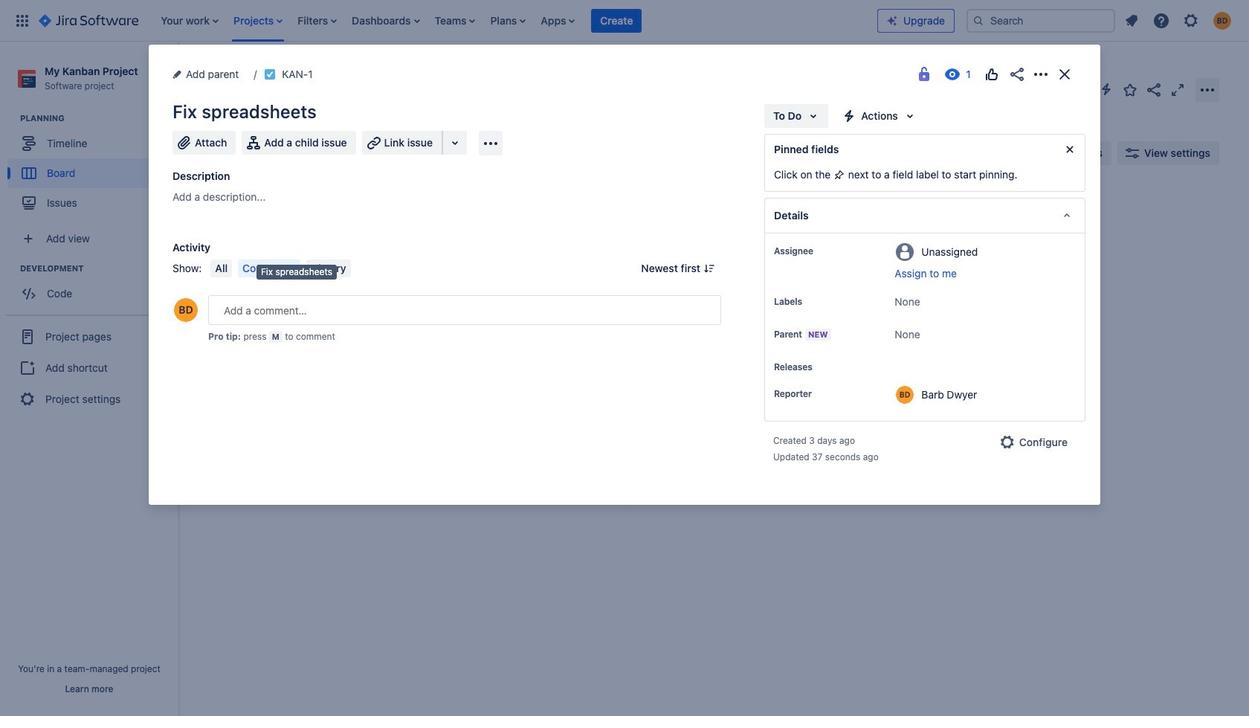 Task type: describe. For each thing, give the bounding box(es) containing it.
5 list item from the left
[[430, 0, 480, 41]]

vote options: no one has voted for this issue yet. image
[[983, 65, 1001, 83]]

enter full screen image
[[1169, 81, 1187, 99]]

1 vertical spatial group
[[7, 263, 178, 313]]

Search field
[[967, 9, 1116, 32]]

4 list item from the left
[[347, 0, 424, 41]]

0 horizontal spatial list
[[153, 0, 878, 41]]

sidebar element
[[0, 42, 179, 716]]

copy link to issue image
[[310, 68, 322, 80]]

star kan board image
[[1122, 81, 1139, 99]]

3 list item from the left
[[293, 0, 341, 41]]

add app image
[[482, 134, 500, 152]]

heading for top group
[[20, 112, 178, 124]]

actions image
[[1032, 65, 1050, 83]]

labels pin to top. only you can see pinned fields. image
[[806, 296, 817, 308]]



Task type: vqa. For each thing, say whether or not it's contained in the screenshot.
second heading from the bottom
yes



Task type: locate. For each thing, give the bounding box(es) containing it.
0 vertical spatial group
[[7, 112, 178, 223]]

2 list item from the left
[[229, 0, 287, 41]]

2 vertical spatial group
[[6, 315, 173, 420]]

primary element
[[9, 0, 878, 41]]

1 vertical spatial heading
[[20, 263, 178, 275]]

assignee pin to top. only you can see pinned fields. image
[[817, 245, 829, 257]]

group
[[7, 112, 178, 223], [7, 263, 178, 313], [6, 315, 173, 420]]

2 heading from the top
[[20, 263, 178, 275]]

1 heading from the top
[[20, 112, 178, 124]]

banner
[[0, 0, 1250, 42]]

heading for the middle group
[[20, 263, 178, 275]]

7 list item from the left
[[537, 0, 580, 41]]

0 vertical spatial heading
[[20, 112, 178, 124]]

add people image
[[366, 144, 384, 162]]

1 horizontal spatial task image
[[264, 68, 276, 80]]

6 list item from the left
[[486, 0, 531, 41]]

create column image
[[840, 195, 858, 213]]

heading
[[20, 112, 178, 124], [20, 263, 178, 275]]

8 list item from the left
[[592, 0, 642, 41]]

Add a comment… field
[[208, 295, 721, 325]]

0 horizontal spatial task image
[[221, 269, 233, 281]]

list item
[[156, 0, 223, 41], [229, 0, 287, 41], [293, 0, 341, 41], [347, 0, 424, 41], [430, 0, 480, 41], [486, 0, 531, 41], [537, 0, 580, 41], [592, 0, 642, 41]]

link web pages and more image
[[446, 134, 464, 152]]

dialog
[[149, 45, 1101, 505]]

None search field
[[967, 9, 1116, 32]]

close image
[[1056, 65, 1074, 83]]

search image
[[973, 15, 985, 26]]

tooltip
[[257, 265, 337, 279]]

jira software image
[[39, 12, 139, 29], [39, 12, 139, 29]]

1 list item from the left
[[156, 0, 223, 41]]

0 vertical spatial task image
[[264, 68, 276, 80]]

1 horizontal spatial list
[[1119, 7, 1241, 34]]

details element
[[765, 198, 1086, 234]]

Search this board text field
[[210, 140, 278, 167]]

menu bar
[[208, 260, 354, 277]]

hide message image
[[1061, 141, 1079, 158]]

list
[[153, 0, 878, 41], [1119, 7, 1241, 34]]

task image
[[264, 68, 276, 80], [221, 269, 233, 281]]

1 vertical spatial task image
[[221, 269, 233, 281]]

reporter pin to top. only you can see pinned fields. image
[[815, 388, 827, 400]]



